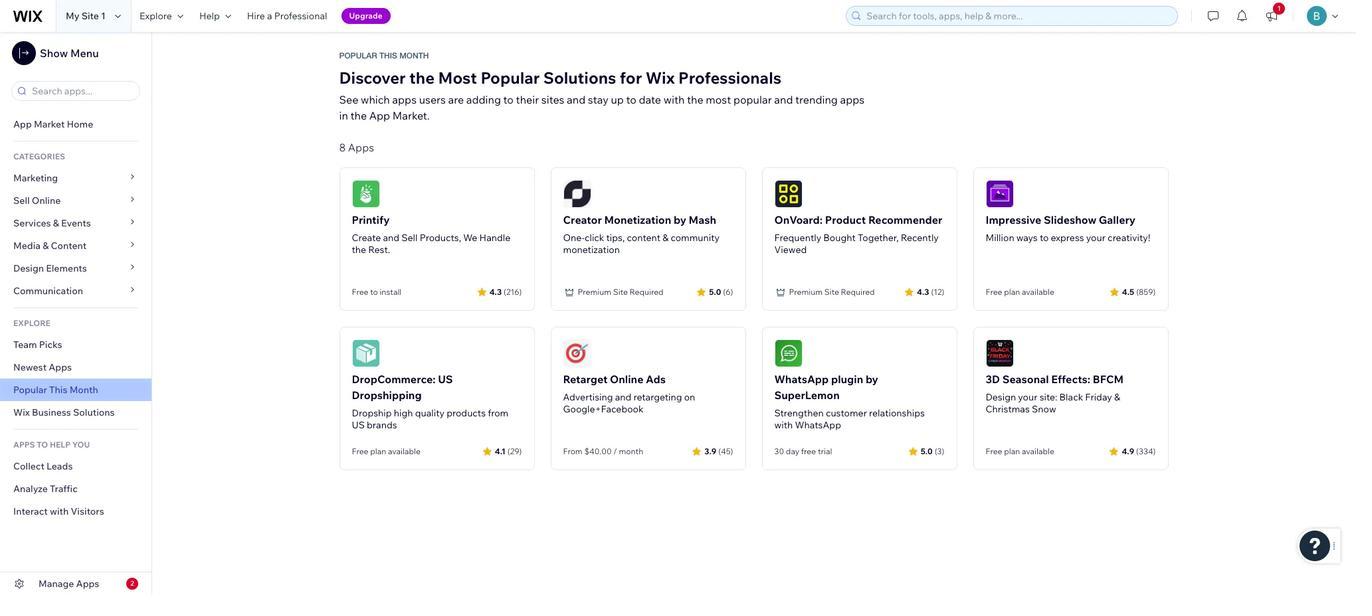 Task type: locate. For each thing, give the bounding box(es) containing it.
1 vertical spatial this
[[49, 384, 67, 396]]

0 horizontal spatial 4.3
[[490, 287, 502, 297]]

your down the seasonal
[[1019, 392, 1038, 403]]

app down 'which'
[[369, 109, 390, 122]]

design elements
[[13, 263, 87, 275]]

and left 'retargeting'
[[615, 392, 632, 403]]

0 horizontal spatial app
[[13, 118, 32, 130]]

popular up discover
[[339, 51, 377, 60]]

0 horizontal spatial premium site required
[[578, 287, 664, 297]]

Search apps... field
[[28, 82, 136, 100]]

to inside impressive slideshow gallery million ways to express your creativity!
[[1040, 232, 1049, 244]]

explore
[[13, 318, 50, 328]]

analyze
[[13, 483, 48, 495]]

1 horizontal spatial design
[[986, 392, 1016, 403]]

2 vertical spatial apps
[[76, 578, 99, 590]]

& left the events
[[53, 217, 59, 229]]

popular inside sidebar element
[[13, 384, 47, 396]]

1 horizontal spatial popular this month
[[339, 51, 429, 60]]

leads
[[47, 461, 73, 473]]

design inside 'link'
[[13, 263, 44, 275]]

sell up services
[[13, 195, 30, 207]]

apps right 8
[[348, 141, 374, 154]]

high
[[394, 407, 413, 419]]

events
[[61, 217, 91, 229]]

plan for dropcommerce: us dropshipping
[[370, 447, 386, 457]]

wix up date
[[646, 68, 675, 88]]

5.0 for whatsapp plugin by superlemon
[[921, 446, 933, 456]]

apps up market.
[[392, 93, 417, 106]]

available down ways
[[1022, 287, 1055, 297]]

app
[[369, 109, 390, 122], [13, 118, 32, 130]]

available
[[1022, 287, 1055, 297], [388, 447, 421, 457], [1022, 447, 1055, 457]]

1 horizontal spatial 5.0
[[921, 446, 933, 456]]

0 horizontal spatial online
[[32, 195, 61, 207]]

0 vertical spatial online
[[32, 195, 61, 207]]

1 vertical spatial solutions
[[73, 407, 115, 419]]

1 horizontal spatial 1
[[1278, 4, 1281, 13]]

creator monetization by mash logo image
[[563, 180, 591, 208]]

0 horizontal spatial popular
[[13, 384, 47, 396]]

and right the create
[[383, 232, 400, 244]]

by inside whatsapp plugin by superlemon strengthen customer relationships with whatsapp
[[866, 373, 879, 386]]

by right plugin
[[866, 373, 879, 386]]

0 vertical spatial sell
[[13, 195, 30, 207]]

wix inside sidebar element
[[13, 407, 30, 419]]

by left mash
[[674, 213, 687, 227]]

available for bfcm
[[1022, 447, 1055, 457]]

0 vertical spatial 5.0
[[709, 287, 721, 297]]

0 vertical spatial by
[[674, 213, 687, 227]]

2 4.3 from the left
[[917, 287, 930, 297]]

show menu
[[40, 47, 99, 60]]

0 horizontal spatial 1
[[101, 10, 106, 22]]

required down content
[[630, 287, 664, 297]]

apps for manage apps
[[76, 578, 99, 590]]

0 horizontal spatial sell
[[13, 195, 30, 207]]

hire a professional
[[247, 10, 327, 22]]

free plan available down ways
[[986, 287, 1055, 297]]

& right content
[[663, 232, 669, 244]]

marketing
[[13, 172, 58, 184]]

1 horizontal spatial apps
[[840, 93, 865, 106]]

your inside 3d seasonal effects: bfcm design your site: black friday & christmas snow
[[1019, 392, 1038, 403]]

1 horizontal spatial this
[[380, 51, 397, 60]]

to right ways
[[1040, 232, 1049, 244]]

gallery
[[1099, 213, 1136, 227]]

5.0 left (3)
[[921, 446, 933, 456]]

day
[[786, 447, 800, 457]]

popular this month up discover
[[339, 51, 429, 60]]

free plan available for bfcm
[[986, 447, 1055, 457]]

1 horizontal spatial your
[[1087, 232, 1106, 244]]

0 horizontal spatial by
[[674, 213, 687, 227]]

site down monetization
[[613, 287, 628, 297]]

design inside 3d seasonal effects: bfcm design your site: black friday & christmas snow
[[986, 392, 1016, 403]]

show
[[40, 47, 68, 60]]

1 horizontal spatial solutions
[[544, 68, 616, 88]]

apps for 8 apps
[[348, 141, 374, 154]]

creator monetization by mash one-click tips, content & community monetization
[[563, 213, 720, 256]]

dropshipping
[[352, 389, 422, 402]]

online inside 'retarget online ads advertising and retargeting on google+facebook'
[[610, 373, 644, 386]]

apps
[[348, 141, 374, 154], [49, 362, 72, 374], [76, 578, 99, 590]]

0 horizontal spatial wix
[[13, 407, 30, 419]]

1 horizontal spatial 4.3
[[917, 287, 930, 297]]

design
[[13, 263, 44, 275], [986, 392, 1016, 403]]

wix business solutions
[[13, 407, 115, 419]]

premium site required down bought
[[789, 287, 875, 297]]

premium site required down monetization
[[578, 287, 664, 297]]

picks
[[39, 339, 62, 351]]

communication
[[13, 285, 85, 297]]

wix left business
[[13, 407, 30, 419]]

1 vertical spatial whatsapp
[[795, 419, 841, 431]]

retarget online ads logo image
[[563, 340, 591, 368]]

the
[[410, 68, 435, 88], [687, 93, 704, 106], [351, 109, 367, 122], [352, 244, 366, 256]]

dropcommerce: us dropshipping dropship high quality products from us brands
[[352, 373, 509, 431]]

1 horizontal spatial month
[[400, 51, 429, 60]]

1 horizontal spatial premium site required
[[789, 287, 875, 297]]

popular down newest
[[13, 384, 47, 396]]

1 horizontal spatial by
[[866, 373, 879, 386]]

month down newest apps link
[[70, 384, 98, 396]]

4.1
[[495, 446, 506, 456]]

us up the quality
[[438, 373, 453, 386]]

apps right trending
[[840, 93, 865, 106]]

us left brands
[[352, 419, 365, 431]]

sidebar element
[[0, 32, 152, 596]]

4.5 (859)
[[1123, 287, 1156, 297]]

1 horizontal spatial us
[[438, 373, 453, 386]]

1 horizontal spatial sell
[[402, 232, 418, 244]]

sell online
[[13, 195, 61, 207]]

month up discover
[[400, 51, 429, 60]]

sites
[[542, 93, 565, 106]]

apps
[[13, 440, 35, 450]]

1 horizontal spatial with
[[664, 93, 685, 106]]

1 vertical spatial design
[[986, 392, 1016, 403]]

upgrade
[[349, 11, 383, 21]]

impressive slideshow gallery logo image
[[986, 180, 1014, 208]]

by for plugin
[[866, 373, 879, 386]]

2 premium site required from the left
[[789, 287, 875, 297]]

5.0 left (6)
[[709, 287, 721, 297]]

up
[[611, 93, 624, 106]]

0 horizontal spatial premium
[[578, 287, 612, 297]]

users
[[419, 93, 446, 106]]

with inside sidebar element
[[50, 506, 69, 518]]

0 horizontal spatial this
[[49, 384, 67, 396]]

available for dropship
[[388, 447, 421, 457]]

3d seasonal effects: bfcm design your site: black friday & christmas snow
[[986, 373, 1124, 415]]

with down traffic
[[50, 506, 69, 518]]

1 horizontal spatial apps
[[76, 578, 99, 590]]

required down bought
[[841, 287, 875, 297]]

0 horizontal spatial solutions
[[73, 407, 115, 419]]

0 vertical spatial this
[[380, 51, 397, 60]]

popular this month up business
[[13, 384, 98, 396]]

premium down "viewed"
[[789, 287, 823, 297]]

with up 30
[[775, 419, 793, 431]]

retarget online ads advertising and retargeting on google+facebook
[[563, 373, 696, 415]]

1 vertical spatial apps
[[49, 362, 72, 374]]

1
[[1278, 4, 1281, 13], [101, 10, 106, 22]]

0 horizontal spatial design
[[13, 263, 44, 275]]

from $40.00 / month
[[563, 447, 644, 457]]

professional
[[274, 10, 327, 22]]

you
[[72, 440, 90, 450]]

quality
[[415, 407, 445, 419]]

popular
[[734, 93, 772, 106]]

&
[[53, 217, 59, 229], [663, 232, 669, 244], [43, 240, 49, 252], [1115, 392, 1121, 403]]

solutions inside sidebar element
[[73, 407, 115, 419]]

free down 'christmas'
[[986, 447, 1003, 457]]

sell
[[13, 195, 30, 207], [402, 232, 418, 244]]

design down media at the left top
[[13, 263, 44, 275]]

1 premium site required from the left
[[578, 287, 664, 297]]

plan for impressive slideshow gallery
[[1004, 287, 1020, 297]]

& right media at the left top
[[43, 240, 49, 252]]

your down 'gallery'
[[1087, 232, 1106, 244]]

0 horizontal spatial with
[[50, 506, 69, 518]]

2 horizontal spatial site
[[825, 287, 839, 297]]

2 vertical spatial with
[[50, 506, 69, 518]]

this inside popular this month link
[[49, 384, 67, 396]]

0 horizontal spatial apps
[[49, 362, 72, 374]]

categories
[[13, 152, 65, 162]]

business
[[32, 407, 71, 419]]

interact with visitors link
[[0, 501, 152, 523]]

0 vertical spatial with
[[664, 93, 685, 106]]

0 horizontal spatial your
[[1019, 392, 1038, 403]]

& right friday
[[1115, 392, 1121, 403]]

popular this month inside sidebar element
[[13, 384, 98, 396]]

4.3 left (12)
[[917, 287, 930, 297]]

whatsapp plugin by  superlemon logo image
[[775, 340, 803, 368]]

together,
[[858, 232, 899, 244]]

site for onvoard: product recommender
[[825, 287, 839, 297]]

required for monetization
[[630, 287, 664, 297]]

solutions down popular this month link
[[73, 407, 115, 419]]

app left market
[[13, 118, 32, 130]]

0 vertical spatial design
[[13, 263, 44, 275]]

1 vertical spatial wix
[[13, 407, 30, 419]]

1 horizontal spatial app
[[369, 109, 390, 122]]

2 horizontal spatial apps
[[348, 141, 374, 154]]

premium down monetization
[[578, 287, 612, 297]]

2
[[130, 580, 134, 588]]

printify logo image
[[352, 180, 380, 208]]

0 horizontal spatial 5.0
[[709, 287, 721, 297]]

4.3 (216)
[[490, 287, 522, 297]]

help
[[50, 440, 70, 450]]

1 horizontal spatial wix
[[646, 68, 675, 88]]

online inside sidebar element
[[32, 195, 61, 207]]

8 apps
[[339, 141, 374, 154]]

traffic
[[50, 483, 78, 495]]

plan down brands
[[370, 447, 386, 457]]

4.3 left (216)
[[490, 287, 502, 297]]

1 vertical spatial by
[[866, 373, 879, 386]]

0 horizontal spatial us
[[352, 419, 365, 431]]

1 horizontal spatial site
[[613, 287, 628, 297]]

online for sell
[[32, 195, 61, 207]]

analyze traffic link
[[0, 478, 152, 501]]

app market home
[[13, 118, 93, 130]]

solutions up stay
[[544, 68, 616, 88]]

month inside sidebar element
[[70, 384, 98, 396]]

online up services & events at the left top of the page
[[32, 195, 61, 207]]

0 vertical spatial apps
[[348, 141, 374, 154]]

1 vertical spatial online
[[610, 373, 644, 386]]

free plan available
[[986, 287, 1055, 297], [352, 447, 421, 457], [986, 447, 1055, 457]]

1 vertical spatial 5.0
[[921, 446, 933, 456]]

apps right manage
[[76, 578, 99, 590]]

1 vertical spatial sell
[[402, 232, 418, 244]]

0 vertical spatial wix
[[646, 68, 675, 88]]

1 horizontal spatial required
[[841, 287, 875, 297]]

0 horizontal spatial required
[[630, 287, 664, 297]]

mash
[[689, 213, 717, 227]]

free for impressive slideshow gallery
[[986, 287, 1003, 297]]

by inside creator monetization by mash one-click tips, content & community monetization
[[674, 213, 687, 227]]

discover
[[339, 68, 406, 88]]

1 vertical spatial month
[[70, 384, 98, 396]]

4.3 for recommender
[[917, 287, 930, 297]]

we
[[463, 232, 478, 244]]

3d seasonal effects: bfcm logo image
[[986, 340, 1014, 368]]

the left rest.
[[352, 244, 366, 256]]

premium for onvoard:
[[789, 287, 823, 297]]

free left install
[[352, 287, 369, 297]]

0 horizontal spatial apps
[[392, 93, 417, 106]]

create
[[352, 232, 381, 244]]

collect leads link
[[0, 455, 152, 478]]

free plan available down 'christmas'
[[986, 447, 1055, 457]]

collect
[[13, 461, 44, 473]]

site down bought
[[825, 287, 839, 297]]

to right up
[[626, 93, 637, 106]]

popular up their
[[481, 68, 540, 88]]

2 horizontal spatial with
[[775, 419, 793, 431]]

1 horizontal spatial popular
[[339, 51, 377, 60]]

free plan available down brands
[[352, 447, 421, 457]]

2 premium from the left
[[789, 287, 823, 297]]

sell left 'products,'
[[402, 232, 418, 244]]

0 vertical spatial your
[[1087, 232, 1106, 244]]

most
[[438, 68, 477, 88]]

1 4.3 from the left
[[490, 287, 502, 297]]

available down snow
[[1022, 447, 1055, 457]]

plan down million
[[1004, 287, 1020, 297]]

30 day free trial
[[775, 447, 832, 457]]

and right popular
[[775, 93, 793, 106]]

adding
[[466, 93, 501, 106]]

(6)
[[723, 287, 733, 297]]

apps for newest apps
[[49, 362, 72, 374]]

design down '3d'
[[986, 392, 1016, 403]]

1 vertical spatial with
[[775, 419, 793, 431]]

this up wix business solutions
[[49, 384, 67, 396]]

this up discover
[[380, 51, 397, 60]]

by
[[674, 213, 687, 227], [866, 373, 879, 386]]

free down brands
[[352, 447, 369, 457]]

products,
[[420, 232, 461, 244]]

1 vertical spatial popular
[[481, 68, 540, 88]]

5.0 for creator monetization by mash
[[709, 287, 721, 297]]

your
[[1087, 232, 1106, 244], [1019, 392, 1038, 403]]

site right my on the top of the page
[[82, 10, 99, 22]]

4.3 for and
[[490, 287, 502, 297]]

1 premium from the left
[[578, 287, 612, 297]]

services & events link
[[0, 212, 152, 235]]

2 required from the left
[[841, 287, 875, 297]]

sell online link
[[0, 189, 152, 212]]

0 vertical spatial popular
[[339, 51, 377, 60]]

1 required from the left
[[630, 287, 664, 297]]

2 vertical spatial popular
[[13, 384, 47, 396]]

1 vertical spatial popular this month
[[13, 384, 98, 396]]

premium site required for monetization
[[578, 287, 664, 297]]

1 vertical spatial your
[[1019, 392, 1038, 403]]

dropship
[[352, 407, 392, 419]]

plan down 'christmas'
[[1004, 447, 1020, 457]]

available down brands
[[388, 447, 421, 457]]

online left "ads"
[[610, 373, 644, 386]]

free down million
[[986, 287, 1003, 297]]

with right date
[[664, 93, 685, 106]]

friday
[[1086, 392, 1113, 403]]

whatsapp up superlemon
[[775, 373, 829, 386]]

1 horizontal spatial premium
[[789, 287, 823, 297]]

by for monetization
[[674, 213, 687, 227]]

0 vertical spatial popular this month
[[339, 51, 429, 60]]

show menu button
[[12, 41, 99, 65]]

whatsapp up trial
[[795, 419, 841, 431]]

on
[[684, 392, 696, 403]]

& inside services & events link
[[53, 217, 59, 229]]

premium site required
[[578, 287, 664, 297], [789, 287, 875, 297]]

newest
[[13, 362, 47, 374]]

bought
[[824, 232, 856, 244]]

1 horizontal spatial online
[[610, 373, 644, 386]]

apps down picks
[[49, 362, 72, 374]]

us
[[438, 373, 453, 386], [352, 419, 365, 431]]

the left most
[[687, 93, 704, 106]]

0 horizontal spatial month
[[70, 384, 98, 396]]

0 vertical spatial solutions
[[544, 68, 616, 88]]

0 horizontal spatial popular this month
[[13, 384, 98, 396]]

online
[[32, 195, 61, 207], [610, 373, 644, 386]]



Task type: vqa. For each thing, say whether or not it's contained in the screenshot.
"ON"
yes



Task type: describe. For each thing, give the bounding box(es) containing it.
retarget
[[563, 373, 608, 386]]

the inside the printify create and sell products, we handle the rest.
[[352, 244, 366, 256]]

one-
[[563, 232, 585, 244]]

most
[[706, 93, 731, 106]]

and left stay
[[567, 93, 586, 106]]

Search for tools, apps, help & more... field
[[863, 7, 1174, 25]]

plan for 3d seasonal effects: bfcm
[[1004, 447, 1020, 457]]

bfcm
[[1093, 373, 1124, 386]]

1 apps from the left
[[392, 93, 417, 106]]

explore
[[140, 10, 172, 22]]

effects:
[[1052, 373, 1091, 386]]

free for 3d seasonal effects: bfcm
[[986, 447, 1003, 457]]

site:
[[1040, 392, 1058, 403]]

app market home link
[[0, 113, 152, 136]]

services & events
[[13, 217, 91, 229]]

(29)
[[508, 446, 522, 456]]

1 vertical spatial us
[[352, 419, 365, 431]]

marketing link
[[0, 167, 152, 189]]

free plan available for dropship
[[352, 447, 421, 457]]

media & content link
[[0, 235, 152, 257]]

market.
[[393, 109, 430, 122]]

community
[[671, 232, 720, 244]]

premium site required for product
[[789, 287, 875, 297]]

visitors
[[71, 506, 104, 518]]

8
[[339, 141, 346, 154]]

1 inside 1 button
[[1278, 4, 1281, 13]]

rest.
[[368, 244, 390, 256]]

are
[[448, 93, 464, 106]]

to
[[37, 440, 48, 450]]

the up users
[[410, 68, 435, 88]]

dropcommerce: us dropshipping logo image
[[352, 340, 380, 368]]

superlemon
[[775, 389, 840, 402]]

recommender
[[869, 213, 943, 227]]

manage apps
[[39, 578, 99, 590]]

free for printify
[[352, 287, 369, 297]]

creativity!
[[1108, 232, 1151, 244]]

hire
[[247, 10, 265, 22]]

5.0 (3)
[[921, 446, 945, 456]]

install
[[380, 287, 402, 297]]

brands
[[367, 419, 397, 431]]

(3)
[[935, 446, 945, 456]]

snow
[[1032, 403, 1057, 415]]

0 vertical spatial us
[[438, 373, 453, 386]]

for
[[620, 68, 642, 88]]

team picks link
[[0, 334, 152, 356]]

3.9
[[705, 446, 717, 456]]

the right in
[[351, 109, 367, 122]]

wix business solutions link
[[0, 401, 152, 424]]

(12)
[[932, 287, 945, 297]]

& inside 3d seasonal effects: bfcm design your site: black friday & christmas snow
[[1115, 392, 1121, 403]]

0 vertical spatial month
[[400, 51, 429, 60]]

& inside media & content link
[[43, 240, 49, 252]]

2 apps from the left
[[840, 93, 865, 106]]

premium for creator
[[578, 287, 612, 297]]

4.5
[[1123, 287, 1135, 297]]

to left install
[[370, 287, 378, 297]]

onvoard: product recommender logo image
[[775, 180, 803, 208]]

market
[[34, 118, 65, 130]]

onvoard:
[[775, 213, 823, 227]]

(334)
[[1137, 446, 1156, 456]]

sell inside sidebar element
[[13, 195, 30, 207]]

free plan available for million
[[986, 287, 1055, 297]]

free
[[801, 447, 816, 457]]

from
[[563, 447, 583, 457]]

services
[[13, 217, 51, 229]]

5.0 (6)
[[709, 287, 733, 297]]

advertising
[[563, 392, 613, 403]]

creator
[[563, 213, 602, 227]]

monetization
[[604, 213, 672, 227]]

million
[[986, 232, 1015, 244]]

with inside whatsapp plugin by superlemon strengthen customer relationships with whatsapp
[[775, 419, 793, 431]]

4.1 (29)
[[495, 446, 522, 456]]

available for million
[[1022, 287, 1055, 297]]

media
[[13, 240, 41, 252]]

0 vertical spatial whatsapp
[[775, 373, 829, 386]]

team picks
[[13, 339, 62, 351]]

strengthen
[[775, 407, 824, 419]]

& inside creator monetization by mash one-click tips, content & community monetization
[[663, 232, 669, 244]]

$40.00
[[585, 447, 612, 457]]

express
[[1051, 232, 1085, 244]]

christmas
[[986, 403, 1030, 415]]

whatsapp plugin by superlemon strengthen customer relationships with whatsapp
[[775, 373, 925, 431]]

discover the most popular solutions for wix professionals
[[339, 68, 782, 88]]

and inside the printify create and sell products, we handle the rest.
[[383, 232, 400, 244]]

app inside see which apps users are adding to their sites and stay up to date with the most popular and trending apps in the app market.
[[369, 109, 390, 122]]

newest apps link
[[0, 356, 152, 379]]

newest apps
[[13, 362, 72, 374]]

site for creator monetization by mash
[[613, 287, 628, 297]]

sell inside the printify create and sell products, we handle the rest.
[[402, 232, 418, 244]]

with inside see which apps users are adding to their sites and stay up to date with the most popular and trending apps in the app market.
[[664, 93, 685, 106]]

/
[[614, 447, 617, 457]]

0 horizontal spatial site
[[82, 10, 99, 22]]

dropcommerce:
[[352, 373, 436, 386]]

2 horizontal spatial popular
[[481, 68, 540, 88]]

(859)
[[1137, 287, 1156, 297]]

click
[[585, 232, 604, 244]]

free for dropcommerce: us dropshipping
[[352, 447, 369, 457]]

their
[[516, 93, 539, 106]]

handle
[[480, 232, 511, 244]]

relationships
[[869, 407, 925, 419]]

and inside 'retarget online ads advertising and retargeting on google+facebook'
[[615, 392, 632, 403]]

which
[[361, 93, 390, 106]]

google+facebook
[[563, 403, 644, 415]]

required for product
[[841, 287, 875, 297]]

upgrade button
[[341, 8, 391, 24]]

my
[[66, 10, 79, 22]]

stay
[[588, 93, 609, 106]]

impressive slideshow gallery million ways to express your creativity!
[[986, 213, 1151, 244]]

product
[[825, 213, 866, 227]]

monetization
[[563, 244, 620, 256]]

help button
[[191, 0, 239, 32]]

app inside sidebar element
[[13, 118, 32, 130]]

online for retarget
[[610, 373, 644, 386]]

trending
[[796, 93, 838, 106]]

4.9 (334)
[[1122, 446, 1156, 456]]

design elements link
[[0, 257, 152, 280]]

your inside impressive slideshow gallery million ways to express your creativity!
[[1087, 232, 1106, 244]]

free to install
[[352, 287, 402, 297]]

to left their
[[504, 93, 514, 106]]

help
[[199, 10, 220, 22]]



